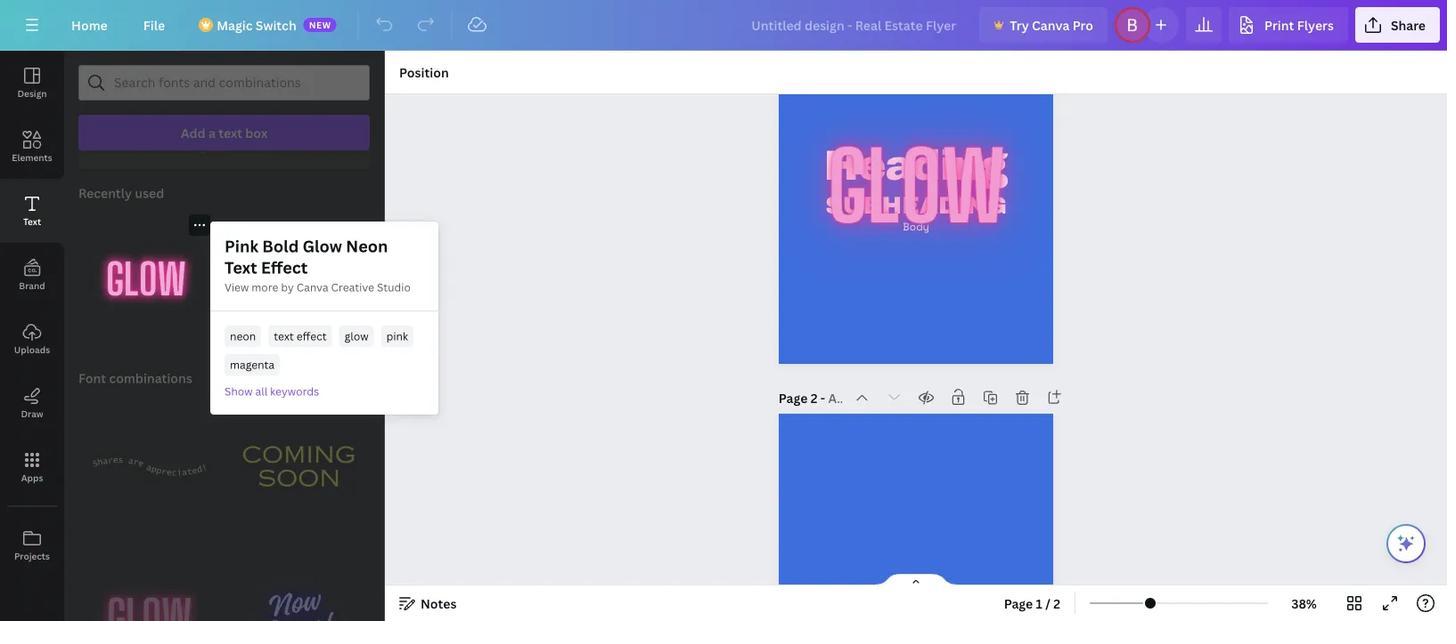 Task type: locate. For each thing, give the bounding box(es) containing it.
magic
[[217, 16, 253, 33]]

draw
[[21, 408, 43, 420]]

a for text
[[208, 124, 216, 141]]

page for page 1 / 2
[[1004, 596, 1033, 613]]

pro
[[1073, 16, 1093, 33]]

magenta
[[230, 358, 275, 372]]

0 horizontal spatial 2
[[811, 390, 818, 407]]

creative
[[331, 280, 374, 295]]

add right 'of' on the top of page
[[181, 124, 205, 141]]

0 vertical spatial page
[[779, 390, 808, 407]]

1 vertical spatial canva
[[296, 280, 328, 295]]

elements button
[[0, 115, 64, 179]]

all
[[255, 385, 268, 399]]

0 horizontal spatial glow
[[345, 329, 369, 344]]

file button
[[129, 7, 179, 43]]

1 horizontal spatial canva
[[1032, 16, 1070, 33]]

1 horizontal spatial 2
[[1054, 596, 1060, 613]]

1 vertical spatial text
[[225, 257, 257, 279]]

0 horizontal spatial a
[[116, 139, 122, 154]]

show all keywords
[[225, 385, 319, 399]]

design button
[[0, 51, 64, 115]]

1 vertical spatial glow
[[345, 329, 369, 344]]

a inside add a little bit of body text button
[[116, 139, 122, 154]]

a left the little
[[116, 139, 122, 154]]

view
[[225, 280, 249, 295]]

page inside button
[[1004, 596, 1033, 613]]

a right body
[[208, 124, 216, 141]]

1 horizontal spatial a
[[208, 124, 216, 141]]

0 horizontal spatial page
[[779, 390, 808, 407]]

show pages image
[[873, 574, 959, 588]]

add a text box
[[181, 124, 267, 141]]

page
[[779, 390, 808, 407], [1004, 596, 1033, 613]]

a inside add a text box button
[[208, 124, 216, 141]]

pink bold glow neon text effect view more by canva creative studio
[[225, 236, 411, 295]]

1 horizontal spatial add
[[181, 124, 205, 141]]

recently
[[78, 185, 132, 202]]

group
[[78, 396, 221, 538], [228, 396, 370, 538], [78, 546, 221, 622], [228, 546, 370, 622]]

canva
[[1032, 16, 1070, 33], [296, 280, 328, 295]]

of
[[168, 139, 179, 154]]

add
[[181, 124, 205, 141], [93, 139, 114, 154]]

text up view
[[225, 257, 257, 279]]

page 2 -
[[779, 390, 828, 407]]

bit
[[151, 139, 166, 154]]

heading subheading body
[[824, 143, 1008, 235]]

1 vertical spatial page
[[1004, 596, 1033, 613]]

used
[[135, 185, 164, 202]]

add for add a little bit of body text
[[93, 139, 114, 154]]

home link
[[57, 7, 122, 43]]

page 1 / 2 button
[[997, 590, 1068, 618]]

bold
[[262, 236, 299, 258]]

pink
[[225, 236, 258, 258]]

keywords
[[270, 385, 319, 399]]

view more by canva creative studio button
[[225, 279, 411, 297]]

print flyers
[[1264, 16, 1334, 33]]

glow
[[827, 131, 1005, 244], [345, 329, 369, 344]]

apps
[[21, 472, 43, 484]]

0 horizontal spatial add
[[93, 139, 114, 154]]

notes
[[421, 596, 457, 613]]

box
[[245, 124, 267, 141]]

1 horizontal spatial text
[[225, 257, 257, 279]]

1 vertical spatial 2
[[1054, 596, 1060, 613]]

0 vertical spatial canva
[[1032, 16, 1070, 33]]

0 vertical spatial glow
[[827, 131, 1005, 244]]

show
[[225, 385, 253, 399]]

38%
[[1291, 596, 1317, 613]]

0 horizontal spatial canva
[[296, 280, 328, 295]]

1 horizontal spatial page
[[1004, 596, 1033, 613]]

canva inside pink bold glow neon text effect view more by canva creative studio
[[296, 280, 328, 295]]

canva inside 'button'
[[1032, 16, 1070, 33]]

page left -
[[779, 390, 808, 407]]

little
[[125, 139, 149, 154]]

font
[[78, 370, 106, 387]]

text left "effect"
[[274, 329, 294, 344]]

uploads button
[[0, 307, 64, 372]]

print
[[1264, 16, 1294, 33]]

try canva pro
[[1010, 16, 1093, 33]]

2 left -
[[811, 390, 818, 407]]

share
[[1391, 16, 1426, 33]]

body
[[903, 219, 929, 235]]

/
[[1045, 596, 1051, 613]]

add left the little
[[93, 139, 114, 154]]

canva right by
[[296, 280, 328, 295]]

text inside pink bold glow neon text effect view more by canva creative studio
[[225, 257, 257, 279]]

print flyers button
[[1229, 7, 1348, 43]]

recently used
[[78, 185, 164, 202]]

share button
[[1355, 7, 1440, 43]]

text right body
[[211, 139, 231, 154]]

canva assistant image
[[1395, 534, 1417, 555]]

1
[[1036, 596, 1042, 613]]

more
[[252, 280, 278, 295]]

text up brand button
[[23, 216, 41, 228]]

design
[[17, 87, 47, 99]]

brand
[[19, 280, 45, 292]]

heading
[[824, 143, 1008, 189]]

text button
[[0, 179, 64, 243]]

a
[[208, 124, 216, 141], [116, 139, 122, 154]]

canva right try
[[1032, 16, 1070, 33]]

apps button
[[0, 436, 64, 500]]

2
[[811, 390, 818, 407], [1054, 596, 1060, 613]]

home
[[71, 16, 108, 33]]

page for page 2 -
[[779, 390, 808, 407]]

2 inside page 1 / 2 button
[[1054, 596, 1060, 613]]

0 horizontal spatial text
[[23, 216, 41, 228]]

text effect
[[274, 329, 327, 344]]

text
[[23, 216, 41, 228], [225, 257, 257, 279]]

0 vertical spatial text
[[23, 216, 41, 228]]

text
[[218, 124, 242, 141], [211, 139, 231, 154], [274, 329, 294, 344]]

position button
[[392, 58, 456, 86]]

page left 1
[[1004, 596, 1033, 613]]

2 right "/"
[[1054, 596, 1060, 613]]

flyers
[[1297, 16, 1334, 33]]

text left box
[[218, 124, 242, 141]]



Task type: vqa. For each thing, say whether or not it's contained in the screenshot.
Page 1 / 2
yes



Task type: describe. For each thing, give the bounding box(es) containing it.
main menu bar
[[0, 0, 1447, 51]]

text effect button
[[268, 326, 332, 348]]

page 1 / 2
[[1004, 596, 1060, 613]]

Search fonts and combinations search field
[[114, 66, 334, 100]]

0 vertical spatial 2
[[811, 390, 818, 407]]

add for add a text box
[[181, 124, 205, 141]]

text inside 'button'
[[274, 329, 294, 344]]

studio
[[377, 280, 411, 295]]

effect
[[261, 257, 308, 279]]

side panel tab list
[[0, 51, 64, 578]]

-
[[821, 390, 825, 407]]

projects
[[14, 551, 50, 563]]

try canva pro button
[[979, 7, 1108, 43]]

body
[[182, 139, 208, 154]]

elements
[[12, 151, 52, 164]]

pink
[[386, 329, 408, 344]]

add a little bit of body text button
[[78, 125, 370, 168]]

projects button
[[0, 514, 64, 578]]

font combinations
[[78, 370, 192, 387]]

position
[[399, 64, 449, 81]]

magenta button
[[225, 355, 280, 376]]

show all keywords button
[[225, 383, 319, 401]]

effect
[[296, 329, 327, 344]]

switch
[[256, 16, 296, 33]]

glow
[[303, 236, 342, 258]]

glow button
[[339, 326, 374, 348]]

text inside text button
[[23, 216, 41, 228]]

a for little
[[116, 139, 122, 154]]

subheading
[[825, 193, 1007, 219]]

try
[[1010, 16, 1029, 33]]

notes button
[[392, 590, 464, 618]]

Design title text field
[[737, 7, 972, 43]]

Page title text field
[[828, 390, 843, 408]]

38% button
[[1275, 590, 1333, 618]]

neon button
[[225, 326, 261, 348]]

add a little bit of body text
[[93, 139, 231, 154]]

neon
[[346, 236, 388, 258]]

hide image
[[384, 294, 396, 379]]

draw button
[[0, 372, 64, 436]]

glow inside glow button
[[345, 329, 369, 344]]

neon
[[230, 329, 256, 344]]

uploads
[[14, 344, 50, 356]]

magic switch
[[217, 16, 296, 33]]

pink button
[[381, 326, 413, 348]]

1 horizontal spatial glow
[[827, 131, 1005, 244]]

combinations
[[109, 370, 192, 387]]

by
[[281, 280, 294, 295]]

brand button
[[0, 243, 64, 307]]

file
[[143, 16, 165, 33]]

new
[[309, 19, 331, 31]]

add a text box button
[[78, 115, 370, 151]]



